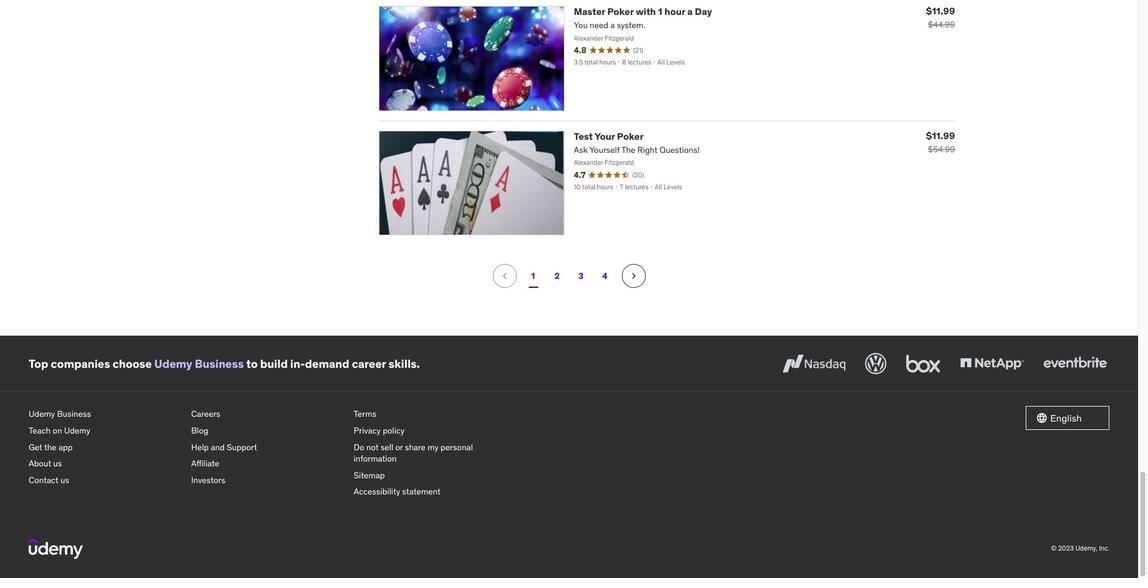 Task type: vqa. For each thing, say whether or not it's contained in the screenshot.
Udemy
yes



Task type: locate. For each thing, give the bounding box(es) containing it.
2023
[[1058, 545, 1074, 553]]

1 vertical spatial $11.99
[[926, 129, 955, 141]]

master poker with 1 hour a day link
[[574, 5, 712, 17]]

poker left with
[[607, 5, 634, 17]]

blog
[[191, 425, 208, 436]]

0 horizontal spatial 1
[[531, 271, 535, 281]]

investors link
[[191, 472, 344, 489]]

0 vertical spatial udemy
[[154, 357, 192, 371]]

netapp image
[[958, 351, 1026, 377]]

teach
[[29, 425, 51, 436]]

1 vertical spatial business
[[57, 409, 91, 420]]

test your poker
[[574, 130, 644, 142]]

udemy business teach on udemy get the app about us contact us
[[29, 409, 91, 486]]

hour
[[665, 5, 685, 17]]

1
[[658, 5, 662, 17], [531, 271, 535, 281]]

2 $11.99 from the top
[[926, 129, 955, 141]]

statement
[[402, 487, 441, 497]]

business left to
[[195, 357, 244, 371]]

us right contact
[[60, 475, 69, 486]]

my
[[428, 442, 439, 453]]

careers
[[191, 409, 220, 420]]

2
[[555, 271, 560, 281]]

english
[[1050, 412, 1082, 424]]

careers blog help and support affiliate investors
[[191, 409, 257, 486]]

master poker with 1 hour a day
[[574, 5, 712, 17]]

3 link
[[569, 264, 593, 288]]

2 vertical spatial udemy
[[64, 425, 90, 436]]

box image
[[903, 351, 943, 377]]

terms privacy policy do not sell or share my personal information sitemap accessibility statement
[[354, 409, 473, 497]]

0 vertical spatial 1
[[658, 5, 662, 17]]

to
[[246, 357, 258, 371]]

udemy business link up careers
[[154, 357, 244, 371]]

affiliate
[[191, 458, 219, 469]]

business up on at the bottom of the page
[[57, 409, 91, 420]]

0 horizontal spatial business
[[57, 409, 91, 420]]

poker right the your
[[617, 130, 644, 142]]

0 vertical spatial $11.99
[[926, 5, 955, 17]]

$11.99 up $44.99
[[926, 5, 955, 17]]

1 left 2
[[531, 271, 535, 281]]

skills.
[[389, 357, 420, 371]]

1 right with
[[658, 5, 662, 17]]

master
[[574, 5, 605, 17]]

1 vertical spatial 1
[[531, 271, 535, 281]]

volkswagen image
[[863, 351, 889, 377]]

us right about
[[53, 458, 62, 469]]

udemy business link up get the app link
[[29, 407, 182, 423]]

small image
[[1036, 413, 1048, 424]]

udemy right choose
[[154, 357, 192, 371]]

0 vertical spatial business
[[195, 357, 244, 371]]

$54.99
[[928, 144, 955, 155]]

investors
[[191, 475, 225, 486]]

nasdaq image
[[780, 351, 848, 377]]

a
[[687, 5, 693, 17]]

$11.99 up $54.99
[[926, 129, 955, 141]]

1 vertical spatial udemy
[[29, 409, 55, 420]]

terms link
[[354, 407, 507, 423]]

$11.99
[[926, 5, 955, 17], [926, 129, 955, 141]]

1 horizontal spatial business
[[195, 357, 244, 371]]

about
[[29, 458, 51, 469]]

0 vertical spatial us
[[53, 458, 62, 469]]

demand
[[305, 357, 349, 371]]

english button
[[1026, 407, 1110, 430]]

previous page image
[[499, 270, 511, 282]]

test your poker link
[[574, 130, 644, 142]]

choose
[[113, 357, 152, 371]]

sell
[[381, 442, 393, 453]]

udemy right on at the bottom of the page
[[64, 425, 90, 436]]

sitemap link
[[354, 468, 507, 484]]

business
[[195, 357, 244, 371], [57, 409, 91, 420]]

udemy up teach
[[29, 409, 55, 420]]

$44.99
[[928, 19, 955, 30]]

accessibility statement link
[[354, 484, 507, 501]]

day
[[695, 5, 712, 17]]

top
[[29, 357, 48, 371]]

with
[[636, 5, 656, 17]]

poker
[[607, 5, 634, 17], [617, 130, 644, 142]]

udemy
[[154, 357, 192, 371], [29, 409, 55, 420], [64, 425, 90, 436]]

1 $11.99 from the top
[[926, 5, 955, 17]]

help and support link
[[191, 440, 344, 456]]

us
[[53, 458, 62, 469], [60, 475, 69, 486]]

companies
[[51, 357, 110, 371]]

udemy business link
[[154, 357, 244, 371], [29, 407, 182, 423]]

$11.99 $54.99
[[926, 129, 955, 155]]



Task type: describe. For each thing, give the bounding box(es) containing it.
blog link
[[191, 423, 344, 440]]

or
[[395, 442, 403, 453]]

$11.99 for test your poker
[[926, 129, 955, 141]]

share
[[405, 442, 426, 453]]

affiliate link
[[191, 456, 344, 472]]

terms
[[354, 409, 376, 420]]

on
[[53, 425, 62, 436]]

do
[[354, 442, 364, 453]]

1 link
[[521, 264, 545, 288]]

help
[[191, 442, 209, 453]]

1 horizontal spatial 1
[[658, 5, 662, 17]]

support
[[227, 442, 257, 453]]

about us link
[[29, 456, 182, 472]]

next page image
[[628, 270, 640, 282]]

not
[[366, 442, 379, 453]]

2 horizontal spatial udemy
[[154, 357, 192, 371]]

career
[[352, 357, 386, 371]]

build
[[260, 357, 288, 371]]

business inside 'udemy business teach on udemy get the app about us contact us'
[[57, 409, 91, 420]]

inc.
[[1099, 545, 1110, 553]]

careers link
[[191, 407, 344, 423]]

app
[[59, 442, 73, 453]]

contact us link
[[29, 472, 182, 489]]

1 vertical spatial udemy business link
[[29, 407, 182, 423]]

1 vertical spatial poker
[[617, 130, 644, 142]]

information
[[354, 454, 397, 464]]

4
[[602, 271, 608, 281]]

personal
[[441, 442, 473, 453]]

the
[[44, 442, 56, 453]]

4 link
[[593, 264, 617, 288]]

your
[[595, 130, 615, 142]]

0 horizontal spatial udemy
[[29, 409, 55, 420]]

privacy
[[354, 425, 381, 436]]

udemy image
[[29, 539, 83, 559]]

0 vertical spatial poker
[[607, 5, 634, 17]]

get
[[29, 442, 42, 453]]

in-
[[290, 357, 305, 371]]

© 2023 udemy, inc.
[[1051, 545, 1110, 553]]

$11.99 $44.99
[[926, 5, 955, 30]]

test
[[574, 130, 593, 142]]

get the app link
[[29, 440, 182, 456]]

top companies choose udemy business to build in-demand career skills.
[[29, 357, 420, 371]]

1 horizontal spatial udemy
[[64, 425, 90, 436]]

1 vertical spatial us
[[60, 475, 69, 486]]

$11.99 for master poker with 1 hour a day
[[926, 5, 955, 17]]

contact
[[29, 475, 58, 486]]

udemy,
[[1076, 545, 1098, 553]]

privacy policy link
[[354, 423, 507, 440]]

policy
[[383, 425, 405, 436]]

and
[[211, 442, 225, 453]]

2 link
[[545, 264, 569, 288]]

0 vertical spatial udemy business link
[[154, 357, 244, 371]]

1 inside "link"
[[531, 271, 535, 281]]

3
[[579, 271, 584, 281]]

teach on udemy link
[[29, 423, 182, 440]]

do not sell or share my personal information button
[[354, 440, 507, 468]]

eventbrite image
[[1041, 351, 1110, 377]]

accessibility
[[354, 487, 400, 497]]

sitemap
[[354, 470, 385, 481]]

©
[[1051, 545, 1057, 553]]



